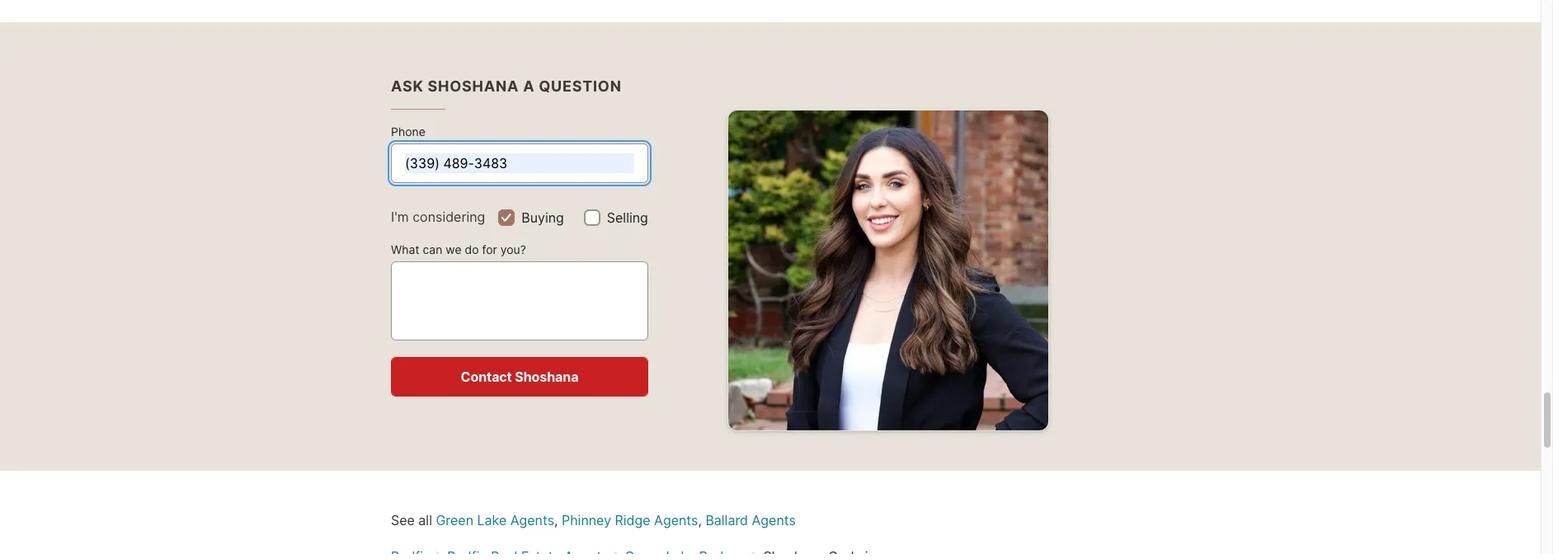 Task type: vqa. For each thing, say whether or not it's contained in the screenshot.
"OPEN" for OPEN SAT, 2PM TO 4:30PM
no



Task type: describe. For each thing, give the bounding box(es) containing it.
ask shoshana a question
[[391, 77, 622, 95]]

i'm
[[391, 209, 409, 225]]

1 , from the left
[[555, 512, 558, 529]]

lake
[[477, 512, 507, 529]]

all
[[419, 512, 432, 529]]

question
[[539, 77, 622, 95]]

2 agents from the left
[[655, 512, 698, 529]]

(      )      - text field
[[405, 154, 634, 173]]

contact
[[461, 369, 512, 385]]

do
[[465, 242, 479, 256]]

Selling checkbox
[[584, 209, 601, 226]]

shoshana for ask
[[428, 77, 519, 95]]

you?
[[501, 242, 526, 256]]

1 agents from the left
[[511, 512, 555, 529]]

selling
[[607, 209, 649, 226]]

what
[[391, 242, 420, 256]]

Buying checkbox
[[499, 209, 515, 226]]

considering
[[413, 209, 485, 225]]



Task type: locate. For each thing, give the bounding box(es) containing it.
agents right ridge
[[655, 512, 698, 529]]

contact shoshana button
[[391, 357, 649, 397]]

what can we do for you?
[[391, 242, 526, 256]]

green
[[436, 512, 474, 529]]

, left phinney
[[555, 512, 558, 529]]

ask
[[391, 77, 424, 95]]

1 vertical spatial shoshana
[[515, 369, 579, 385]]

shoshana right contact
[[515, 369, 579, 385]]

we
[[446, 242, 462, 256]]

can
[[423, 242, 443, 256]]

0 horizontal spatial agents
[[511, 512, 555, 529]]

agents
[[511, 512, 555, 529], [655, 512, 698, 529], [752, 512, 796, 529]]

agents right lake
[[511, 512, 555, 529]]

None text field
[[405, 271, 634, 331]]

ballard
[[706, 512, 749, 529]]

3 agents from the left
[[752, 512, 796, 529]]

1 horizontal spatial ,
[[698, 512, 702, 529]]

i'm considering
[[391, 209, 485, 225]]

buying
[[522, 209, 564, 226]]

contact shoshana
[[461, 369, 579, 385]]

phinney
[[562, 512, 612, 529]]

2 , from the left
[[698, 512, 702, 529]]

phone
[[391, 125, 426, 139]]

a
[[523, 77, 535, 95]]

see
[[391, 512, 415, 529]]

,
[[555, 512, 558, 529], [698, 512, 702, 529]]

0 vertical spatial shoshana
[[428, 77, 519, 95]]

see all green lake agents , phinney ridge agents , ballard agents
[[391, 512, 796, 529]]

shoshana for contact
[[515, 369, 579, 385]]

, left ballard
[[698, 512, 702, 529]]

agents right ballard
[[752, 512, 796, 529]]

shoshana inside the contact shoshana "button"
[[515, 369, 579, 385]]

1 horizontal spatial agents
[[655, 512, 698, 529]]

for
[[482, 242, 497, 256]]

2 horizontal spatial agents
[[752, 512, 796, 529]]

shoshana
[[428, 77, 519, 95], [515, 369, 579, 385]]

shoshana left a
[[428, 77, 519, 95]]

0 horizontal spatial ,
[[555, 512, 558, 529]]

ridge
[[615, 512, 651, 529]]



